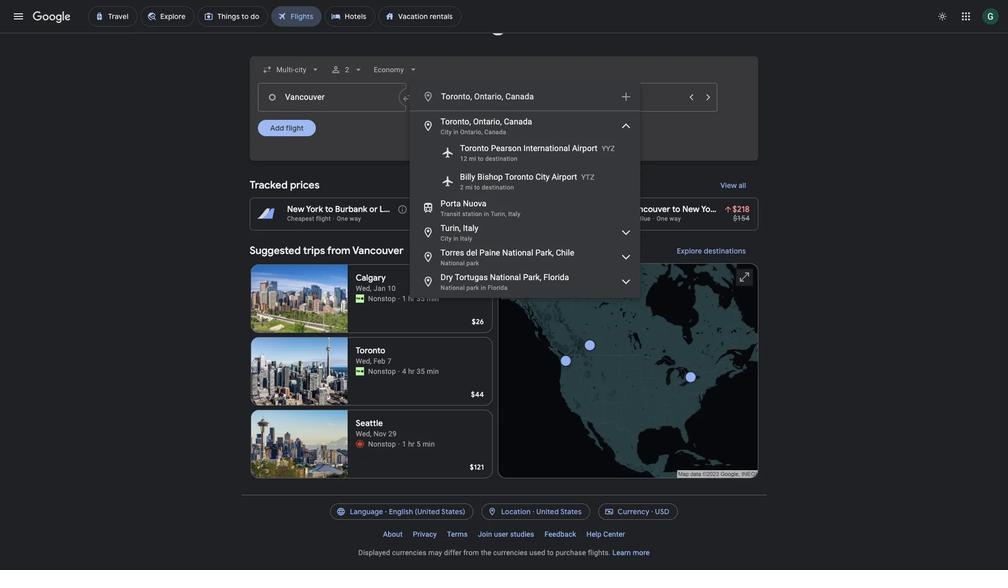 Task type: describe. For each thing, give the bounding box(es) containing it.
hr for seattle
[[408, 441, 415, 449]]

english (united states)
[[389, 508, 465, 517]]

2 inside billy bishop toronto city airport ytz 2 mi to destination
[[460, 184, 464, 191]]

about
[[383, 531, 403, 539]]

121 US dollars text field
[[470, 463, 484, 472]]

new york to burbank or los angeles
[[287, 205, 426, 215]]

miami to burbank or los angeles
[[458, 205, 584, 215]]

 image for toronto
[[398, 367, 400, 377]]

toggle nearby airports for turin, italy image
[[620, 227, 633, 239]]

Where else? text field
[[441, 85, 614, 109]]

join user studies
[[478, 531, 534, 539]]

torres del paine national park, chile option
[[410, 245, 641, 270]]

air canada image
[[356, 441, 364, 449]]

transit
[[441, 211, 461, 218]]

$121
[[470, 463, 484, 472]]

1 burbank from the left
[[335, 205, 368, 215]]

nonstop for calgary
[[368, 295, 396, 303]]

displayed
[[358, 549, 390, 558]]

billy
[[460, 172, 476, 182]]

to right station
[[484, 205, 492, 215]]

1 vertical spatial florida
[[488, 285, 508, 292]]

1 hr 35 min
[[402, 295, 439, 303]]

turin, italy option
[[410, 221, 641, 245]]

wed, for toronto
[[356, 358, 372, 366]]

join user studies link
[[473, 527, 540, 543]]

dry tortugas national park, florida national park in florida
[[441, 273, 569, 292]]

toronto,
[[441, 117, 471, 127]]

2 inside popup button
[[345, 66, 350, 74]]

list box inside flight search field
[[410, 111, 641, 299]]

suggested trips from vancouver region
[[250, 239, 759, 483]]

seattle
[[356, 419, 383, 429]]

yyz
[[602, 145, 615, 153]]

hr for calgary
[[408, 295, 415, 303]]

destination inside billy bishop toronto city airport ytz 2 mi to destination
[[482, 184, 514, 191]]

add flight
[[270, 124, 304, 133]]

2 los from the left
[[538, 205, 552, 215]]

toronto wed, feb 7
[[356, 346, 392, 366]]

4
[[402, 368, 406, 376]]

bishop
[[478, 172, 503, 182]]

chile
[[556, 248, 575, 258]]

2 vertical spatial ontario,
[[460, 129, 483, 136]]

add flight button
[[258, 120, 316, 136]]

to right used
[[547, 549, 554, 558]]

12
[[460, 155, 468, 163]]

language
[[350, 508, 383, 517]]

toronto pearson international airport yyz 12 mi to destination
[[460, 144, 615, 163]]

$154
[[733, 214, 750, 223]]

More info text field
[[398, 205, 408, 218]]

about link
[[378, 527, 408, 543]]

flights.
[[588, 549, 611, 558]]

‌onto, ontario, canada
[[454, 92, 534, 102]]

2 way from the left
[[521, 215, 532, 223]]

search
[[500, 155, 523, 165]]

station
[[462, 211, 482, 218]]

airport inside toronto pearson international airport yyz 12 mi to destination
[[572, 144, 598, 153]]

cheapest flight for to
[[458, 215, 502, 223]]

in inside porta nuova transit station in turin, italy
[[484, 211, 489, 218]]

one for new
[[337, 215, 348, 223]]

2 angeles from the left
[[553, 205, 584, 215]]

national down turin, italy option
[[502, 248, 534, 258]]

porta
[[441, 199, 461, 209]]

dry
[[441, 273, 453, 283]]

‌onto,
[[454, 92, 472, 102]]

nonstop for seattle
[[368, 441, 396, 449]]

view
[[721, 181, 737, 190]]

used
[[530, 549, 546, 558]]

suggested trips from vancouver
[[250, 245, 404, 258]]

learn more link
[[613, 549, 650, 558]]

may
[[428, 549, 442, 558]]

usd
[[655, 508, 670, 517]]

displayed currencies may differ from the currencies used to purchase flights. learn more
[[358, 549, 650, 558]]

trips
[[303, 245, 325, 258]]

one way for vancouver
[[657, 215, 681, 223]]

cheapest for miami
[[458, 215, 485, 223]]

miami
[[458, 205, 482, 215]]

help center
[[587, 531, 625, 539]]

flights
[[463, 1, 546, 37]]

toronto, ontario, canada option
[[410, 114, 641, 139]]

 image inside tracked prices region
[[504, 215, 506, 223]]

1 or from the left
[[369, 205, 378, 215]]

the
[[481, 549, 492, 558]]

purchase
[[556, 549, 586, 558]]

main menu image
[[12, 10, 25, 23]]

vancouver inside region
[[353, 245, 404, 258]]

$44
[[471, 390, 484, 400]]

privacy link
[[408, 527, 442, 543]]

one for vancouver
[[657, 215, 668, 223]]

$218
[[733, 205, 750, 215]]

1 vertical spatial from
[[464, 549, 479, 558]]

prices
[[290, 179, 320, 192]]

1 hr 5 min
[[402, 441, 435, 449]]

1 horizontal spatial florida
[[544, 273, 569, 283]]

jan
[[374, 285, 386, 293]]

35 for toronto
[[417, 368, 425, 376]]

jetblue
[[629, 215, 651, 223]]

toggle nearby airports for torres del paine national park, chile image
[[620, 251, 633, 264]]

terms link
[[442, 527, 473, 543]]

cheapest for new
[[287, 215, 314, 223]]

ytz
[[582, 173, 595, 182]]

way for new
[[350, 215, 361, 223]]

tortugas
[[455, 273, 488, 283]]

city for airport
[[536, 172, 550, 182]]

2 one from the left
[[508, 215, 519, 223]]

10
[[388, 285, 396, 293]]

26 US dollars text field
[[472, 318, 484, 327]]

from inside region
[[327, 245, 351, 258]]

2 burbank from the left
[[494, 205, 526, 215]]

del
[[466, 248, 478, 258]]

1 angeles from the left
[[395, 205, 426, 215]]

(united
[[415, 508, 440, 517]]

min for toronto
[[427, 368, 439, 376]]

national down torres in the left of the page
[[441, 260, 465, 267]]

all
[[739, 181, 746, 190]]

italy inside porta nuova transit station in turin, italy
[[508, 211, 521, 218]]

view all
[[721, 181, 746, 190]]

in inside toronto, ontario, canada city in ontario, canada
[[454, 129, 459, 136]]

torres del paine national park, chile national park
[[441, 248, 575, 267]]

calgary
[[356, 273, 386, 284]]

2 vertical spatial italy
[[460, 235, 473, 243]]



Task type: vqa. For each thing, say whether or not it's contained in the screenshot.
tracked
yes



Task type: locate. For each thing, give the bounding box(es) containing it.
toggle nearby airports for dry tortugas national park, florida image
[[620, 276, 633, 288]]

nonstop down the feb
[[368, 368, 396, 376]]

feb
[[374, 358, 386, 366]]

torres
[[441, 248, 464, 258]]

44 US dollars text field
[[471, 390, 484, 400]]

3 one way from the left
[[657, 215, 681, 223]]

nonstop down jan
[[368, 295, 396, 303]]

new
[[287, 205, 305, 215], [683, 205, 700, 215]]

italy up turin, italy option
[[508, 211, 521, 218]]

2 horizontal spatial one
[[657, 215, 668, 223]]

2 horizontal spatial toronto
[[505, 172, 534, 182]]

0 vertical spatial park
[[467, 260, 479, 267]]

min for calgary
[[427, 295, 439, 303]]

destination down pearson
[[486, 155, 518, 163]]

user
[[494, 531, 509, 539]]

in right station
[[484, 211, 489, 218]]

to inside billy bishop toronto city airport ytz 2 mi to destination
[[475, 184, 480, 191]]

0 horizontal spatial one
[[337, 215, 348, 223]]

canada down where else? text field
[[504, 117, 532, 127]]

1 horizontal spatial burbank
[[494, 205, 526, 215]]

angeles left 'transit'
[[395, 205, 426, 215]]

canada
[[506, 92, 534, 102], [504, 117, 532, 127], [485, 129, 506, 136]]

 image for calgary
[[398, 294, 400, 304]]

burbank
[[335, 205, 368, 215], [494, 205, 526, 215]]

italy
[[508, 211, 521, 218], [463, 224, 479, 233], [460, 235, 473, 243]]

toronto up 12
[[460, 144, 489, 153]]

turin, italy city in italy
[[441, 224, 479, 243]]

united states
[[537, 508, 582, 517]]

ontario, down "‌onto, ontario, canada" at the top of the page
[[473, 117, 502, 127]]

angeles down ytz
[[553, 205, 584, 215]]

cheapest flight
[[287, 215, 331, 223], [458, 215, 502, 223]]

more
[[633, 549, 650, 558]]

2 vertical spatial toronto
[[356, 346, 386, 357]]

0 vertical spatial vancouver
[[629, 205, 671, 215]]

flight for new
[[316, 215, 331, 223]]

 image
[[398, 294, 400, 304], [398, 367, 400, 377], [398, 440, 400, 450]]

1 one from the left
[[337, 215, 348, 223]]

wed, inside toronto wed, feb 7
[[356, 358, 372, 366]]

0 horizontal spatial toronto
[[356, 346, 386, 357]]

one down miami to burbank or los angeles
[[508, 215, 519, 223]]

los up turin, italy option
[[538, 205, 552, 215]]

way down new york to burbank or los angeles
[[350, 215, 361, 223]]

way down miami to burbank or los angeles
[[521, 215, 532, 223]]

in inside turin, italy city in italy
[[454, 235, 459, 243]]

0 horizontal spatial currencies
[[392, 549, 427, 558]]

1 35 from the top
[[417, 295, 425, 303]]

explore destinations button
[[665, 239, 759, 264]]

airport
[[572, 144, 598, 153], [552, 172, 577, 182]]

1 new from the left
[[287, 205, 305, 215]]

or up turin, italy option
[[528, 205, 536, 215]]

None field
[[258, 61, 325, 79], [370, 61, 423, 79], [258, 61, 325, 79], [370, 61, 423, 79]]

vancouver up calgary
[[353, 245, 404, 258]]

0 horizontal spatial way
[[350, 215, 361, 223]]

one way down the vancouver to new york
[[657, 215, 681, 223]]

2 nonstop from the top
[[368, 368, 396, 376]]

canada up toronto, ontario, canada option
[[506, 92, 534, 102]]

2 button
[[327, 57, 368, 82]]

1 vertical spatial destination
[[482, 184, 514, 191]]

1 way from the left
[[350, 215, 361, 223]]

nuova
[[463, 199, 487, 209]]

0 horizontal spatial new
[[287, 205, 305, 215]]

0 vertical spatial italy
[[508, 211, 521, 218]]

0 horizontal spatial from
[[327, 245, 351, 258]]

0 vertical spatial 2
[[345, 66, 350, 74]]

1 horizontal spatial from
[[464, 549, 479, 558]]

feedback
[[545, 531, 576, 539]]

1 vertical spatial park,
[[523, 273, 542, 283]]

2 wed, from the top
[[356, 358, 372, 366]]

billy bishop toronto city airport ytz 2 mi to destination
[[460, 172, 595, 191]]

1 hr from the top
[[408, 295, 415, 303]]

flair airlines image
[[356, 295, 364, 303], [356, 368, 364, 376]]

3 wed, from the top
[[356, 430, 372, 439]]

nonstop for toronto
[[368, 368, 396, 376]]

wed, for seattle
[[356, 430, 372, 439]]

burbank up turin, italy option
[[494, 205, 526, 215]]

ontario, right ‌onto,
[[474, 92, 504, 102]]

1 horizontal spatial one
[[508, 215, 519, 223]]

currencies down 'privacy' link
[[392, 549, 427, 558]]

calgary wed, jan 10
[[356, 273, 396, 293]]

Departure text field
[[592, 84, 683, 111]]

0 vertical spatial turin,
[[491, 211, 507, 218]]

billy bishop toronto city airport (ytz) option
[[410, 167, 641, 196]]

canada for ‌onto, ontario, canada
[[506, 92, 534, 102]]

1 vertical spatial 35
[[417, 368, 425, 376]]

suggested
[[250, 245, 301, 258]]

burbank up suggested trips from vancouver on the top of page
[[335, 205, 368, 215]]

new down prices
[[287, 205, 305, 215]]

explore
[[677, 247, 703, 256]]

toggle nearby airports for toronto, ontario, canada image
[[620, 120, 633, 132]]

york left $218
[[702, 205, 719, 215]]

1 horizontal spatial flight
[[316, 215, 331, 223]]

national down torres del paine national park, chile national park
[[490, 273, 521, 283]]

2 vertical spatial  image
[[398, 440, 400, 450]]

enter your destination dialog
[[410, 83, 641, 299]]

0 vertical spatial mi
[[469, 155, 476, 163]]

1 horizontal spatial turin,
[[491, 211, 507, 218]]

min
[[427, 295, 439, 303], [427, 368, 439, 376], [423, 441, 435, 449]]

1 horizontal spatial vancouver
[[629, 205, 671, 215]]

currencies down join user studies link
[[493, 549, 528, 558]]

flair airlines image down toronto wed, feb 7
[[356, 368, 364, 376]]

0 vertical spatial 35
[[417, 295, 425, 303]]

florida down chile
[[544, 273, 569, 283]]

1 vertical spatial min
[[427, 368, 439, 376]]

0 vertical spatial  image
[[398, 294, 400, 304]]

destinations
[[704, 247, 746, 256]]

york down prices
[[306, 205, 323, 215]]

1 vertical spatial italy
[[463, 224, 479, 233]]

park,
[[536, 248, 554, 258], [523, 273, 542, 283]]

one way
[[337, 215, 361, 223], [508, 215, 532, 223], [657, 215, 681, 223]]

english
[[389, 508, 413, 517]]

park inside torres del paine national park, chile national park
[[467, 260, 479, 267]]

 image for seattle
[[398, 440, 400, 450]]

destination down 'bishop' at left top
[[482, 184, 514, 191]]

1 park from the top
[[467, 260, 479, 267]]

2 hr from the top
[[408, 368, 415, 376]]

$26
[[472, 318, 484, 327]]

to up "explore"
[[673, 205, 681, 215]]

1 horizontal spatial angeles
[[553, 205, 584, 215]]

Flight search field
[[242, 56, 767, 299]]

city inside turin, italy city in italy
[[441, 235, 452, 243]]

0 vertical spatial flair airlines image
[[356, 295, 364, 303]]

3  image from the top
[[398, 440, 400, 450]]

from
[[327, 245, 351, 258], [464, 549, 479, 558]]

search button
[[477, 150, 531, 170]]

list box containing toronto, ontario, canada
[[410, 111, 641, 299]]

2 vertical spatial hr
[[408, 441, 415, 449]]

 image
[[504, 215, 506, 223]]

3 way from the left
[[670, 215, 681, 223]]

0 vertical spatial nonstop
[[368, 295, 396, 303]]

cheapest
[[287, 215, 314, 223], [458, 215, 485, 223]]

1 horizontal spatial los
[[538, 205, 552, 215]]

italy down station
[[463, 224, 479, 233]]

1 nonstop from the top
[[368, 295, 396, 303]]

1 horizontal spatial way
[[521, 215, 532, 223]]

city for in
[[441, 129, 452, 136]]

location
[[501, 508, 531, 517]]

los left more info icon at top left
[[380, 205, 393, 215]]

city down toronto pearson international airport yyz 12 mi to destination
[[536, 172, 550, 182]]

park, left chile
[[536, 248, 554, 258]]

help
[[587, 531, 602, 539]]

mi down the "billy" on the left top
[[466, 184, 473, 191]]

0 vertical spatial airport
[[572, 144, 598, 153]]

0 horizontal spatial york
[[306, 205, 323, 215]]

way for vancouver
[[670, 215, 681, 223]]

city up torres in the left of the page
[[441, 235, 452, 243]]

2 horizontal spatial flight
[[487, 215, 502, 223]]

airport inside billy bishop toronto city airport ytz 2 mi to destination
[[552, 172, 577, 182]]

0 vertical spatial florida
[[544, 273, 569, 283]]

flair airlines image down calgary wed, jan 10 on the left of the page
[[356, 295, 364, 303]]

mi inside toronto pearson international airport yyz 12 mi to destination
[[469, 155, 476, 163]]

0 vertical spatial park,
[[536, 248, 554, 258]]

1 horizontal spatial currencies
[[493, 549, 528, 558]]

toronto, ontario, canada city in ontario, canada
[[441, 117, 532, 136]]

1 flair airlines image from the top
[[356, 295, 364, 303]]

canada up pearson
[[485, 129, 506, 136]]

ontario, down toronto,
[[460, 129, 483, 136]]

canada for toronto, ontario, canada city in ontario, canada
[[504, 117, 532, 127]]

wed, left the feb
[[356, 358, 372, 366]]

1 york from the left
[[306, 205, 323, 215]]

nov
[[374, 430, 387, 439]]

0 horizontal spatial cheapest
[[287, 215, 314, 223]]

turin, inside porta nuova transit station in turin, italy
[[491, 211, 507, 218]]

2 york from the left
[[702, 205, 719, 215]]

1 for calgary
[[402, 295, 406, 303]]

1 vertical spatial 1
[[402, 441, 406, 449]]

2 vertical spatial canada
[[485, 129, 506, 136]]

nonstop down nov
[[368, 441, 396, 449]]

change appearance image
[[931, 4, 955, 29]]

terms
[[447, 531, 468, 539]]

2 park from the top
[[467, 285, 479, 292]]

seattle wed, nov 29
[[356, 419, 397, 439]]

2 vertical spatial nonstop
[[368, 441, 396, 449]]

hr for toronto
[[408, 368, 415, 376]]

1 horizontal spatial new
[[683, 205, 700, 215]]

cheapest flight up trips
[[287, 215, 331, 223]]

218 US dollars text field
[[733, 205, 750, 215]]

vancouver inside tracked prices region
[[629, 205, 671, 215]]

1 vertical spatial  image
[[398, 367, 400, 377]]

toronto inside billy bishop toronto city airport ytz 2 mi to destination
[[505, 172, 534, 182]]

 image left 4
[[398, 367, 400, 377]]

park, down the "torres del paine national park, chile" option
[[523, 273, 542, 283]]

0 horizontal spatial burbank
[[335, 205, 368, 215]]

2 horizontal spatial way
[[670, 215, 681, 223]]

in down toronto,
[[454, 129, 459, 136]]

airport left ytz
[[552, 172, 577, 182]]

cheapest down prices
[[287, 215, 314, 223]]

2 new from the left
[[683, 205, 700, 215]]

1 vertical spatial vancouver
[[353, 245, 404, 258]]

park, inside torres del paine national park, chile national park
[[536, 248, 554, 258]]

2 vertical spatial wed,
[[356, 430, 372, 439]]

toronto up the feb
[[356, 346, 386, 357]]

2
[[345, 66, 350, 74], [460, 184, 464, 191]]

35 for calgary
[[417, 295, 425, 303]]

flair airlines image for calgary
[[356, 295, 364, 303]]

1 vertical spatial mi
[[466, 184, 473, 191]]

florida
[[544, 273, 569, 283], [488, 285, 508, 292]]

0 vertical spatial toronto
[[460, 144, 489, 153]]

city inside billy bishop toronto city airport ytz 2 mi to destination
[[536, 172, 550, 182]]

1 los from the left
[[380, 205, 393, 215]]

1
[[402, 295, 406, 303], [402, 441, 406, 449]]

35
[[417, 295, 425, 303], [417, 368, 425, 376]]

united
[[537, 508, 559, 517]]

wed,
[[356, 285, 372, 293], [356, 358, 372, 366], [356, 430, 372, 439]]

3 hr from the top
[[408, 441, 415, 449]]

nonstop
[[368, 295, 396, 303], [368, 368, 396, 376], [368, 441, 396, 449]]

to right 12
[[478, 155, 484, 163]]

1 vertical spatial turin,
[[441, 224, 461, 233]]

turin, down 'transit'
[[441, 224, 461, 233]]

flight up suggested trips from vancouver on the top of page
[[316, 215, 331, 223]]

0 vertical spatial from
[[327, 245, 351, 258]]

toronto inside toronto pearson international airport yyz 12 mi to destination
[[460, 144, 489, 153]]

0 vertical spatial wed,
[[356, 285, 372, 293]]

flight inside the add flight button
[[286, 124, 304, 133]]

in
[[454, 129, 459, 136], [484, 211, 489, 218], [454, 235, 459, 243], [481, 285, 486, 292]]

new up "explore"
[[683, 205, 700, 215]]

7
[[388, 358, 392, 366]]

cheapest flight down miami
[[458, 215, 502, 223]]

2 cheapest flight from the left
[[458, 215, 502, 223]]

2 or from the left
[[528, 205, 536, 215]]

vancouver
[[629, 205, 671, 215], [353, 245, 404, 258]]

toronto for feb
[[356, 346, 386, 357]]

0 vertical spatial ontario,
[[474, 92, 504, 102]]

in inside dry tortugas national park, florida national park in florida
[[481, 285, 486, 292]]

airport left yyz
[[572, 144, 598, 153]]

park down tortugas
[[467, 285, 479, 292]]

1 vertical spatial 2
[[460, 184, 464, 191]]

tracked prices region
[[250, 173, 759, 231]]

tracked
[[250, 179, 288, 192]]

0 vertical spatial 1
[[402, 295, 406, 303]]

italy up del
[[460, 235, 473, 243]]

wed, down calgary
[[356, 285, 372, 293]]

to up suggested trips from vancouver on the top of page
[[325, 205, 333, 215]]

2 flair airlines image from the top
[[356, 368, 364, 376]]

1 for seattle
[[402, 441, 406, 449]]

dry tortugas national park, florida option
[[410, 270, 641, 294]]

feedback link
[[540, 527, 582, 543]]

destination
[[486, 155, 518, 163], [482, 184, 514, 191]]

2 cheapest from the left
[[458, 215, 485, 223]]

one way for new
[[337, 215, 361, 223]]

0 horizontal spatial flight
[[286, 124, 304, 133]]

from left the the
[[464, 549, 479, 558]]

1 wed, from the top
[[356, 285, 372, 293]]

0 vertical spatial hr
[[408, 295, 415, 303]]

2 35 from the top
[[417, 368, 425, 376]]

city inside toronto, ontario, canada city in ontario, canada
[[441, 129, 452, 136]]

porta nuova option
[[410, 196, 641, 221]]

1 horizontal spatial 2
[[460, 184, 464, 191]]

in down tortugas
[[481, 285, 486, 292]]

way down the vancouver to new york
[[670, 215, 681, 223]]

1 vertical spatial canada
[[504, 117, 532, 127]]

flight right add
[[286, 124, 304, 133]]

toronto down search
[[505, 172, 534, 182]]

2 currencies from the left
[[493, 549, 528, 558]]

pearson
[[491, 144, 522, 153]]

states)
[[442, 508, 465, 517]]

0 vertical spatial canada
[[506, 92, 534, 102]]

1 horizontal spatial toronto
[[460, 144, 489, 153]]

3 one from the left
[[657, 215, 668, 223]]

wed, inside seattle wed, nov 29
[[356, 430, 372, 439]]

None text field
[[258, 83, 406, 112]]

5
[[417, 441, 421, 449]]

turin, right station
[[491, 211, 507, 218]]

2 vertical spatial min
[[423, 441, 435, 449]]

ontario, for ‌onto,
[[474, 92, 504, 102]]

0 horizontal spatial one way
[[337, 215, 361, 223]]

florida down tortugas
[[488, 285, 508, 292]]

0 vertical spatial city
[[441, 129, 452, 136]]

0 vertical spatial min
[[427, 295, 439, 303]]

1  image from the top
[[398, 294, 400, 304]]

list box
[[410, 111, 641, 299]]

0 horizontal spatial los
[[380, 205, 393, 215]]

0 vertical spatial destination
[[486, 155, 518, 163]]

in up torres in the left of the page
[[454, 235, 459, 243]]

0 horizontal spatial or
[[369, 205, 378, 215]]

2  image from the top
[[398, 367, 400, 377]]

1 1 from the top
[[402, 295, 406, 303]]

flight right station
[[487, 215, 502, 223]]

ontario, for toronto,
[[473, 117, 502, 127]]

wed, for calgary
[[356, 285, 372, 293]]

more info image
[[398, 205, 408, 215]]

1 vertical spatial park
[[467, 285, 479, 292]]

0 horizontal spatial turin,
[[441, 224, 461, 233]]

0 horizontal spatial vancouver
[[353, 245, 404, 258]]

city down toronto,
[[441, 129, 452, 136]]

1 vertical spatial wed,
[[356, 358, 372, 366]]

1 vertical spatial toronto
[[505, 172, 534, 182]]

york
[[306, 205, 323, 215], [702, 205, 719, 215]]

turin, inside turin, italy city in italy
[[441, 224, 461, 233]]

0 horizontal spatial florida
[[488, 285, 508, 292]]

1 vertical spatial airport
[[552, 172, 577, 182]]

international
[[524, 144, 570, 153]]

2 horizontal spatial one way
[[657, 215, 681, 223]]

 image left 1 hr 35 min
[[398, 294, 400, 304]]

1 horizontal spatial cheapest
[[458, 215, 485, 223]]

flair airlines image for toronto
[[356, 368, 364, 376]]

explore destinations
[[677, 247, 746, 256]]

park inside dry tortugas national park, florida national park in florida
[[467, 285, 479, 292]]

1 vertical spatial nonstop
[[368, 368, 396, 376]]

wed, inside calgary wed, jan 10
[[356, 285, 372, 293]]

29
[[389, 430, 397, 439]]

flight
[[286, 124, 304, 133], [316, 215, 331, 223], [487, 215, 502, 223]]

1 vertical spatial ontario,
[[473, 117, 502, 127]]

park down del
[[467, 260, 479, 267]]

one way down miami to burbank or los angeles
[[508, 215, 532, 223]]

to down the "billy" on the left top
[[475, 184, 480, 191]]

1 currencies from the left
[[392, 549, 427, 558]]

porta nuova transit station in turin, italy
[[441, 199, 521, 218]]

or left more info icon at top left
[[369, 205, 378, 215]]

vancouver up jetblue
[[629, 205, 671, 215]]

1 horizontal spatial one way
[[508, 215, 532, 223]]

studies
[[510, 531, 534, 539]]

add
[[270, 124, 284, 133]]

wed, up air canada image
[[356, 430, 372, 439]]

mi right 12
[[469, 155, 476, 163]]

min for seattle
[[423, 441, 435, 449]]

1 vertical spatial hr
[[408, 368, 415, 376]]

destination inside toronto pearson international airport yyz 12 mi to destination
[[486, 155, 518, 163]]

1 horizontal spatial cheapest flight
[[458, 215, 502, 223]]

2 vertical spatial city
[[441, 235, 452, 243]]

learn
[[613, 549, 631, 558]]

2 1 from the top
[[402, 441, 406, 449]]

1 one way from the left
[[337, 215, 361, 223]]

one down new york to burbank or los angeles
[[337, 215, 348, 223]]

1 horizontal spatial or
[[528, 205, 536, 215]]

1 horizontal spatial york
[[702, 205, 719, 215]]

tracked prices
[[250, 179, 320, 192]]

154 US dollars text field
[[733, 214, 750, 223]]

toronto for international
[[460, 144, 489, 153]]

cheapest flight for york
[[287, 215, 331, 223]]

national down dry
[[441, 285, 465, 292]]

toronto inside toronto wed, feb 7
[[356, 346, 386, 357]]

currency
[[618, 508, 650, 517]]

one down the vancouver to new york
[[657, 215, 668, 223]]

0 horizontal spatial 2
[[345, 66, 350, 74]]

city
[[441, 129, 452, 136], [536, 172, 550, 182], [441, 235, 452, 243]]

1 cheapest from the left
[[287, 215, 314, 223]]

park, inside dry tortugas national park, florida national park in florida
[[523, 273, 542, 283]]

cheapest down miami
[[458, 215, 485, 223]]

toronto pearson international airport (yyz) option
[[410, 139, 641, 167]]

privacy
[[413, 531, 437, 539]]

3 nonstop from the top
[[368, 441, 396, 449]]

los
[[380, 205, 393, 215], [538, 205, 552, 215]]

0 horizontal spatial angeles
[[395, 205, 426, 215]]

destination, select multiple airports image
[[620, 91, 633, 103]]

to inside toronto pearson international airport yyz 12 mi to destination
[[478, 155, 484, 163]]

states
[[561, 508, 582, 517]]

one way down new york to burbank or los angeles
[[337, 215, 361, 223]]

0 horizontal spatial cheapest flight
[[287, 215, 331, 223]]

4 hr 35 min
[[402, 368, 439, 376]]

2 one way from the left
[[508, 215, 532, 223]]

none text field inside flight search field
[[258, 83, 406, 112]]

1 vertical spatial city
[[536, 172, 550, 182]]

 image left 1 hr 5 min
[[398, 440, 400, 450]]

1 cheapest flight from the left
[[287, 215, 331, 223]]

vancouver to new york
[[629, 205, 719, 215]]

mi inside billy bishop toronto city airport ytz 2 mi to destination
[[466, 184, 473, 191]]

flight for miami
[[487, 215, 502, 223]]

1 vertical spatial flair airlines image
[[356, 368, 364, 376]]

center
[[604, 531, 625, 539]]

differ
[[444, 549, 462, 558]]

from right trips
[[327, 245, 351, 258]]



